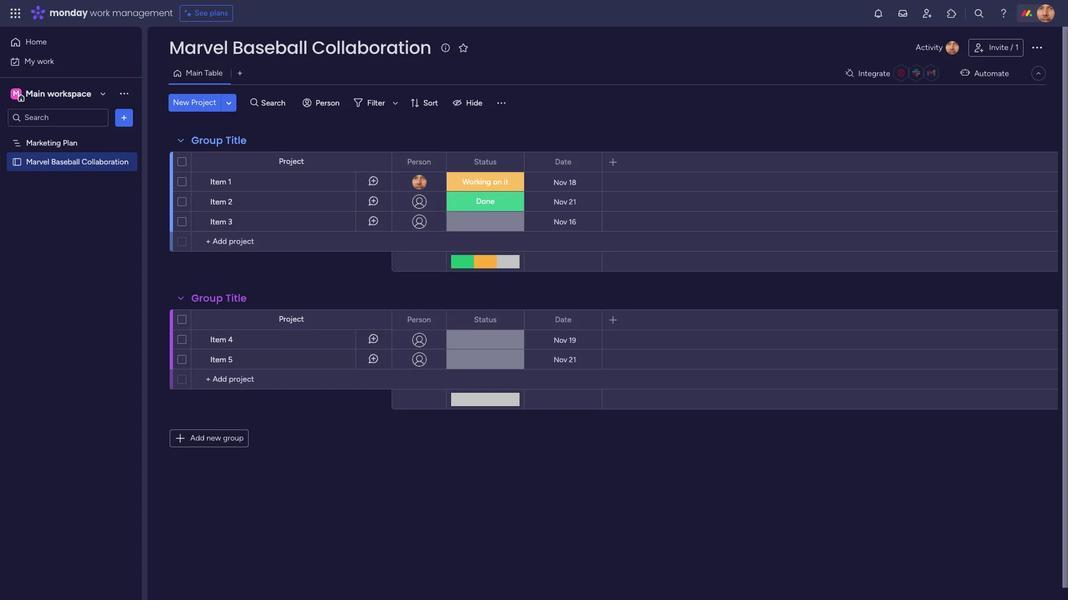 Task type: vqa. For each thing, say whether or not it's contained in the screenshot.
Add View icon
yes



Task type: describe. For each thing, give the bounding box(es) containing it.
it
[[504, 177, 508, 187]]

1 horizontal spatial collaboration
[[312, 35, 431, 60]]

item 1
[[210, 177, 231, 187]]

nov for item 1
[[554, 178, 567, 187]]

+ Add project text field
[[197, 235, 387, 249]]

person for 1st person field from the top of the page
[[407, 157, 431, 167]]

plans
[[210, 8, 228, 18]]

angle down image
[[226, 99, 232, 107]]

new
[[207, 434, 221, 443]]

status field for date
[[471, 156, 499, 168]]

item 5
[[210, 355, 233, 365]]

public board image
[[12, 157, 22, 167]]

+ Add project text field
[[197, 373, 387, 387]]

3
[[228, 218, 232, 227]]

1 horizontal spatial marvel
[[169, 35, 228, 60]]

collapse board header image
[[1034, 69, 1043, 78]]

on
[[493, 177, 502, 187]]

date for 2nd the date field from the top of the page
[[555, 315, 572, 325]]

2 nov from the top
[[554, 198, 567, 206]]

options image
[[118, 112, 130, 123]]

workspace selection element
[[11, 87, 93, 102]]

plan
[[63, 138, 77, 148]]

group title field for person
[[189, 291, 249, 306]]

see plans button
[[180, 5, 233, 22]]

nov for item 3
[[554, 218, 567, 226]]

title for person
[[226, 291, 247, 305]]

search everything image
[[974, 8, 985, 19]]

status for date
[[474, 315, 497, 325]]

done
[[476, 197, 495, 206]]

automate
[[974, 69, 1009, 78]]

add new group button
[[170, 430, 249, 448]]

hide button
[[448, 94, 489, 112]]

0 horizontal spatial 1
[[228, 177, 231, 187]]

main workspace
[[26, 88, 91, 99]]

nov 19
[[554, 336, 576, 345]]

add new group
[[190, 434, 244, 443]]

notifications image
[[873, 8, 884, 19]]

Marvel Baseball Collaboration field
[[166, 35, 434, 60]]

main for main table
[[186, 68, 203, 78]]

Search in workspace field
[[23, 111, 93, 124]]

sort button
[[405, 94, 445, 112]]

item 3
[[210, 218, 232, 227]]

group title for person
[[191, 134, 247, 147]]

monday
[[50, 7, 88, 19]]

monday work management
[[50, 7, 173, 19]]

main for main workspace
[[26, 88, 45, 99]]

0 horizontal spatial baseball
[[51, 157, 80, 167]]

1 vertical spatial collaboration
[[82, 157, 128, 167]]

see plans
[[195, 8, 228, 18]]

sort
[[423, 98, 438, 108]]

table
[[204, 68, 223, 78]]

2
[[228, 197, 232, 207]]

marketing
[[26, 138, 61, 148]]

apps image
[[946, 8, 957, 19]]

main table
[[186, 68, 223, 78]]

activity button
[[911, 39, 964, 57]]

v2 search image
[[250, 97, 258, 109]]

19
[[569, 336, 576, 345]]

work for my
[[37, 56, 54, 66]]

invite
[[989, 43, 1008, 52]]

group for person
[[191, 134, 223, 147]]

date for 2nd the date field from the bottom
[[555, 157, 572, 167]]

0 horizontal spatial marvel baseball collaboration
[[26, 157, 128, 167]]

invite / 1
[[989, 43, 1019, 52]]

item for item 3
[[210, 218, 226, 227]]

help image
[[998, 8, 1009, 19]]

invite members image
[[922, 8, 933, 19]]

0 horizontal spatial marvel
[[26, 157, 49, 167]]

group for date
[[191, 291, 223, 305]]

workspace
[[47, 88, 91, 99]]

project for date
[[279, 315, 304, 324]]



Task type: locate. For each thing, give the bounding box(es) containing it.
Date field
[[552, 156, 574, 168], [552, 314, 574, 326]]

add view image
[[238, 69, 242, 78]]

collaboration up filter popup button
[[312, 35, 431, 60]]

0 vertical spatial marvel baseball collaboration
[[169, 35, 431, 60]]

1 vertical spatial work
[[37, 56, 54, 66]]

2 status field from the top
[[471, 314, 499, 326]]

management
[[112, 7, 173, 19]]

list box containing marketing plan
[[0, 131, 142, 322]]

my work
[[24, 56, 54, 66]]

5 nov from the top
[[554, 356, 567, 364]]

list box
[[0, 131, 142, 322]]

0 horizontal spatial main
[[26, 88, 45, 99]]

item 4
[[210, 335, 233, 345]]

baseball
[[232, 35, 307, 60], [51, 157, 80, 167]]

title for date
[[226, 134, 247, 147]]

status
[[474, 157, 497, 167], [474, 315, 497, 325]]

2 status from the top
[[474, 315, 497, 325]]

item for item 5
[[210, 355, 226, 365]]

Status field
[[471, 156, 499, 168], [471, 314, 499, 326]]

1 vertical spatial status
[[474, 315, 497, 325]]

1 vertical spatial person
[[407, 157, 431, 167]]

0 vertical spatial 1
[[1015, 43, 1019, 52]]

0 vertical spatial marvel
[[169, 35, 228, 60]]

person
[[316, 98, 340, 108], [407, 157, 431, 167], [407, 315, 431, 325]]

group title field for date
[[189, 134, 249, 148]]

item
[[210, 177, 226, 187], [210, 197, 226, 207], [210, 218, 226, 227], [210, 335, 226, 345], [210, 355, 226, 365]]

date field up nov 18
[[552, 156, 574, 168]]

5
[[228, 355, 233, 365]]

project
[[191, 98, 216, 107], [279, 157, 304, 166], [279, 315, 304, 324]]

1 vertical spatial baseball
[[51, 157, 80, 167]]

nov down nov 18
[[554, 198, 567, 206]]

item for item 4
[[210, 335, 226, 345]]

1 right /
[[1015, 43, 1019, 52]]

0 vertical spatial work
[[90, 7, 110, 19]]

new project button
[[169, 94, 221, 112]]

3 nov from the top
[[554, 218, 567, 226]]

status field for person
[[471, 314, 499, 326]]

item 2
[[210, 197, 232, 207]]

group title up the item 4
[[191, 291, 247, 305]]

2 vertical spatial person
[[407, 315, 431, 325]]

1 horizontal spatial marvel baseball collaboration
[[169, 35, 431, 60]]

0 vertical spatial collaboration
[[312, 35, 431, 60]]

Person field
[[404, 156, 434, 168], [404, 314, 434, 326]]

invite / 1 button
[[968, 39, 1024, 57]]

1 horizontal spatial baseball
[[232, 35, 307, 60]]

/
[[1010, 43, 1013, 52]]

select product image
[[10, 8, 21, 19]]

item for item 1
[[210, 177, 226, 187]]

1 title from the top
[[226, 134, 247, 147]]

work right the my
[[37, 56, 54, 66]]

autopilot image
[[960, 66, 970, 80]]

2 group from the top
[[191, 291, 223, 305]]

5 item from the top
[[210, 355, 226, 365]]

1 group title field from the top
[[189, 134, 249, 148]]

collaboration down options image
[[82, 157, 128, 167]]

workspace options image
[[118, 88, 130, 99]]

item left 4 on the left bottom of the page
[[210, 335, 226, 345]]

0 vertical spatial group
[[191, 134, 223, 147]]

Search field
[[258, 95, 292, 111]]

home
[[26, 37, 47, 47]]

baseball up add view icon
[[232, 35, 307, 60]]

4
[[228, 335, 233, 345]]

nov
[[554, 178, 567, 187], [554, 198, 567, 206], [554, 218, 567, 226], [554, 336, 567, 345], [554, 356, 567, 364]]

0 vertical spatial date
[[555, 157, 572, 167]]

1 vertical spatial title
[[226, 291, 247, 305]]

0 vertical spatial group title field
[[189, 134, 249, 148]]

group title down angle down image
[[191, 134, 247, 147]]

group title field down angle down image
[[189, 134, 249, 148]]

status for person
[[474, 157, 497, 167]]

working
[[462, 177, 491, 187]]

nov left 16
[[554, 218, 567, 226]]

1 vertical spatial group title field
[[189, 291, 249, 306]]

marvel baseball collaboration
[[169, 35, 431, 60], [26, 157, 128, 167]]

1 vertical spatial project
[[279, 157, 304, 166]]

filter
[[367, 98, 385, 108]]

work for monday
[[90, 7, 110, 19]]

main inside button
[[186, 68, 203, 78]]

1 vertical spatial nov 21
[[554, 356, 576, 364]]

nov left 18
[[554, 178, 567, 187]]

1 horizontal spatial work
[[90, 7, 110, 19]]

1 vertical spatial marvel baseball collaboration
[[26, 157, 128, 167]]

2 item from the top
[[210, 197, 226, 207]]

group title for date
[[191, 291, 247, 305]]

project inside button
[[191, 98, 216, 107]]

main table button
[[169, 65, 231, 82]]

add
[[190, 434, 205, 443]]

0 horizontal spatial work
[[37, 56, 54, 66]]

Group Title field
[[189, 134, 249, 148], [189, 291, 249, 306]]

0 vertical spatial person
[[316, 98, 340, 108]]

group title field up the item 4
[[189, 291, 249, 306]]

new
[[173, 98, 189, 107]]

2 date from the top
[[555, 315, 572, 325]]

2 group title field from the top
[[189, 291, 249, 306]]

integrate
[[858, 69, 890, 78]]

0 horizontal spatial collaboration
[[82, 157, 128, 167]]

main
[[186, 68, 203, 78], [26, 88, 45, 99]]

0 vertical spatial status
[[474, 157, 497, 167]]

marketing plan
[[26, 138, 77, 148]]

0 vertical spatial person field
[[404, 156, 434, 168]]

marvel down marketing
[[26, 157, 49, 167]]

person button
[[298, 94, 346, 112]]

item left 5
[[210, 355, 226, 365]]

1 nov 21 from the top
[[554, 198, 576, 206]]

new project
[[173, 98, 216, 107]]

2 group title from the top
[[191, 291, 247, 305]]

0 vertical spatial nov 21
[[554, 198, 576, 206]]

my
[[24, 56, 35, 66]]

1 horizontal spatial main
[[186, 68, 203, 78]]

collaboration
[[312, 35, 431, 60], [82, 157, 128, 167]]

work right monday
[[90, 7, 110, 19]]

home button
[[7, 33, 120, 51]]

2 date field from the top
[[552, 314, 574, 326]]

workspace image
[[11, 88, 22, 100]]

baseball down plan
[[51, 157, 80, 167]]

0 vertical spatial group title
[[191, 134, 247, 147]]

3 item from the top
[[210, 218, 226, 227]]

1 group from the top
[[191, 134, 223, 147]]

21 down "19"
[[569, 356, 576, 364]]

1 vertical spatial date
[[555, 315, 572, 325]]

activity
[[916, 43, 943, 52]]

options image
[[1030, 40, 1044, 54]]

1 date from the top
[[555, 157, 572, 167]]

2 person field from the top
[[404, 314, 434, 326]]

james peterson image
[[1037, 4, 1055, 22]]

1 item from the top
[[210, 177, 226, 187]]

main inside workspace selection element
[[26, 88, 45, 99]]

group title
[[191, 134, 247, 147], [191, 291, 247, 305]]

1
[[1015, 43, 1019, 52], [228, 177, 231, 187]]

group down new project button
[[191, 134, 223, 147]]

title up 4 on the left bottom of the page
[[226, 291, 247, 305]]

4 nov from the top
[[554, 336, 567, 345]]

nov down nov 19
[[554, 356, 567, 364]]

1 group title from the top
[[191, 134, 247, 147]]

21 down 18
[[569, 198, 576, 206]]

item up item 2
[[210, 177, 226, 187]]

1 vertical spatial status field
[[471, 314, 499, 326]]

2 vertical spatial project
[[279, 315, 304, 324]]

nov 21 down nov 18
[[554, 198, 576, 206]]

filter button
[[350, 94, 402, 112]]

inbox image
[[897, 8, 908, 19]]

2 title from the top
[[226, 291, 247, 305]]

date
[[555, 157, 572, 167], [555, 315, 572, 325]]

item left 3
[[210, 218, 226, 227]]

1 vertical spatial group
[[191, 291, 223, 305]]

main left "table"
[[186, 68, 203, 78]]

nov 21 down nov 19
[[554, 356, 576, 364]]

0 vertical spatial title
[[226, 134, 247, 147]]

date up nov 19
[[555, 315, 572, 325]]

item left 2 at top
[[210, 197, 226, 207]]

0 vertical spatial main
[[186, 68, 203, 78]]

1 vertical spatial marvel
[[26, 157, 49, 167]]

item for item 2
[[210, 197, 226, 207]]

working on it
[[462, 177, 508, 187]]

see
[[195, 8, 208, 18]]

1 vertical spatial 1
[[228, 177, 231, 187]]

0 vertical spatial baseball
[[232, 35, 307, 60]]

2 nov 21 from the top
[[554, 356, 576, 364]]

group
[[223, 434, 244, 443]]

show board description image
[[439, 42, 452, 53]]

dapulse integrations image
[[846, 69, 854, 78]]

nov for item 5
[[554, 356, 567, 364]]

21
[[569, 198, 576, 206], [569, 356, 576, 364]]

nov 16
[[554, 218, 576, 226]]

1 nov from the top
[[554, 178, 567, 187]]

group up the item 4
[[191, 291, 223, 305]]

1 date field from the top
[[552, 156, 574, 168]]

date field up nov 19
[[552, 314, 574, 326]]

person inside popup button
[[316, 98, 340, 108]]

marvel up main table button
[[169, 35, 228, 60]]

1 vertical spatial 21
[[569, 356, 576, 364]]

main right workspace image
[[26, 88, 45, 99]]

work
[[90, 7, 110, 19], [37, 56, 54, 66]]

hide
[[466, 98, 482, 108]]

1 vertical spatial main
[[26, 88, 45, 99]]

nov 21
[[554, 198, 576, 206], [554, 356, 576, 364]]

1 vertical spatial person field
[[404, 314, 434, 326]]

16
[[569, 218, 576, 226]]

title down angle down image
[[226, 134, 247, 147]]

arrow down image
[[389, 96, 402, 110]]

date up nov 18
[[555, 157, 572, 167]]

1 status field from the top
[[471, 156, 499, 168]]

1 vertical spatial date field
[[552, 314, 574, 326]]

nov 18
[[554, 178, 576, 187]]

add to favorites image
[[458, 42, 469, 53]]

0 vertical spatial status field
[[471, 156, 499, 168]]

1 21 from the top
[[569, 198, 576, 206]]

1 inside button
[[1015, 43, 1019, 52]]

person for 1st person field from the bottom of the page
[[407, 315, 431, 325]]

0 vertical spatial 21
[[569, 198, 576, 206]]

1 person field from the top
[[404, 156, 434, 168]]

1 up 2 at top
[[228, 177, 231, 187]]

work inside button
[[37, 56, 54, 66]]

0 vertical spatial project
[[191, 98, 216, 107]]

option
[[0, 133, 142, 135]]

title
[[226, 134, 247, 147], [226, 291, 247, 305]]

2 21 from the top
[[569, 356, 576, 364]]

group
[[191, 134, 223, 147], [191, 291, 223, 305]]

1 vertical spatial group title
[[191, 291, 247, 305]]

18
[[569, 178, 576, 187]]

project for person
[[279, 157, 304, 166]]

1 horizontal spatial 1
[[1015, 43, 1019, 52]]

m
[[13, 89, 19, 98]]

nov left "19"
[[554, 336, 567, 345]]

0 vertical spatial date field
[[552, 156, 574, 168]]

my work button
[[7, 53, 120, 70]]

4 item from the top
[[210, 335, 226, 345]]

1 status from the top
[[474, 157, 497, 167]]

marvel
[[169, 35, 228, 60], [26, 157, 49, 167]]

menu image
[[496, 97, 507, 108]]



